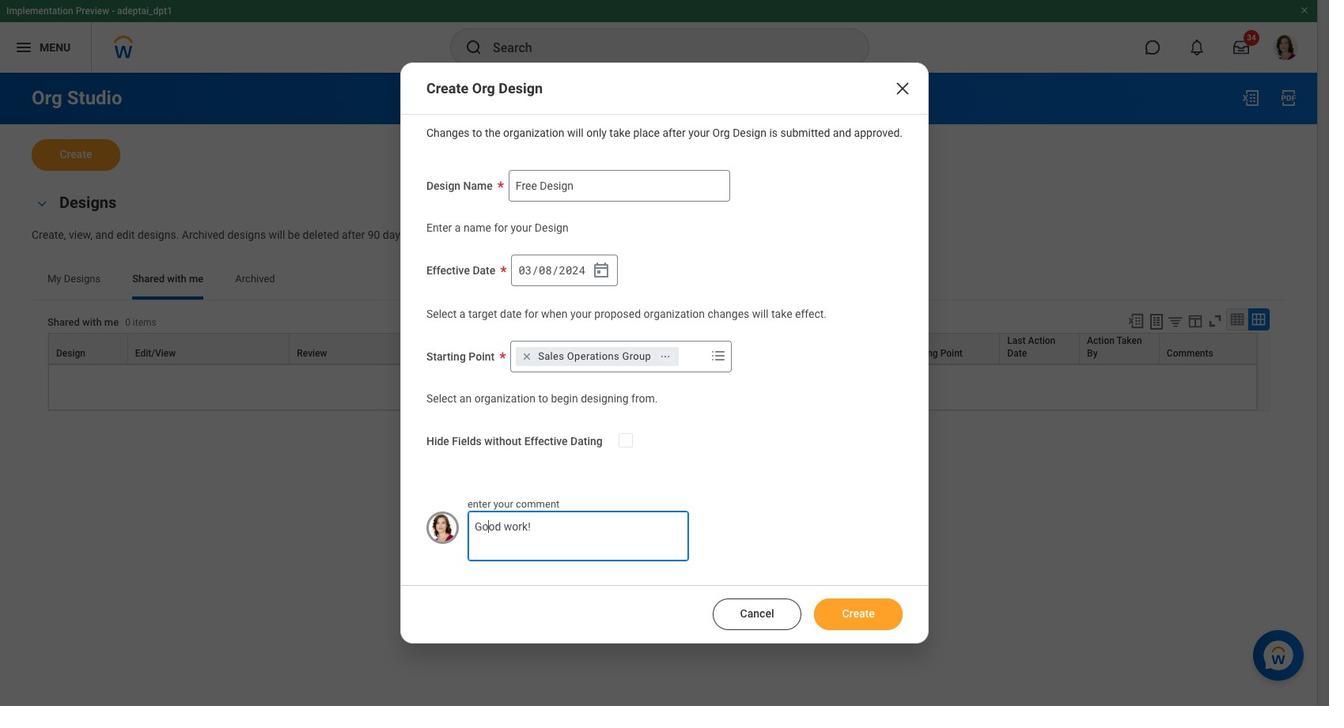 Task type: locate. For each thing, give the bounding box(es) containing it.
2 vertical spatial will
[[753, 308, 769, 321]]

copy
[[424, 348, 445, 359]]

effective
[[427, 264, 470, 277], [525, 435, 568, 448]]

tab list
[[32, 262, 1286, 300]]

last
[[1008, 335, 1026, 347]]

1 vertical spatial effective
[[525, 435, 568, 448]]

0 horizontal spatial create
[[60, 148, 92, 161]]

0 horizontal spatial effective
[[427, 264, 470, 277]]

2 horizontal spatial will
[[753, 308, 769, 321]]

to left the begin
[[539, 392, 549, 405]]

create org design
[[427, 80, 543, 96]]

0 vertical spatial designs
[[59, 193, 117, 212]]

org left is
[[713, 126, 730, 139]]

is
[[770, 126, 778, 139]]

from.
[[632, 392, 658, 405]]

status
[[710, 348, 737, 359]]

sales operations group
[[538, 351, 652, 362]]

date
[[473, 264, 496, 277], [645, 348, 665, 359], [1008, 348, 1028, 359]]

row containing last action date
[[48, 333, 1258, 365]]

related actions image
[[660, 351, 671, 362]]

1 horizontal spatial create button
[[815, 599, 903, 631]]

0 horizontal spatial starting
[[427, 351, 466, 363]]

0 horizontal spatial with
[[82, 317, 102, 329]]

0 vertical spatial after
[[663, 126, 686, 139]]

1 vertical spatial me
[[104, 317, 119, 329]]

1 horizontal spatial starting point
[[905, 348, 963, 359]]

me for shared with me
[[189, 273, 204, 285]]

hide fields without effective dating
[[427, 435, 603, 448]]

0 horizontal spatial me
[[104, 317, 119, 329]]

1 select from the top
[[427, 308, 457, 321]]

design
[[499, 80, 543, 96], [733, 126, 767, 139], [427, 180, 461, 193], [535, 222, 569, 235], [56, 348, 86, 359], [527, 348, 556, 359]]

0 horizontal spatial take
[[610, 126, 631, 139]]

close environment banner image
[[1301, 6, 1310, 15]]

date for creation date
[[645, 348, 665, 359]]

items right 0
[[133, 317, 157, 329]]

0 horizontal spatial after
[[342, 229, 365, 241]]

1 vertical spatial a
[[460, 308, 466, 321]]

0 horizontal spatial point
[[469, 351, 495, 363]]

and inside create org design dialog
[[833, 126, 852, 139]]

for
[[494, 222, 508, 235], [525, 308, 539, 321]]

0 horizontal spatial shared
[[47, 317, 80, 329]]

designs up the view,
[[59, 193, 117, 212]]

1 vertical spatial and
[[95, 229, 114, 241]]

tab list containing my designs
[[32, 262, 1286, 300]]

organization right an
[[475, 392, 536, 405]]

hide
[[427, 435, 450, 448]]

design left "name"
[[427, 180, 461, 193]]

1 vertical spatial after
[[342, 229, 365, 241]]

2 horizontal spatial date
[[1008, 348, 1028, 359]]

0 vertical spatial will
[[568, 126, 584, 139]]

to left the
[[473, 126, 482, 139]]

dating
[[571, 435, 603, 448]]

0 horizontal spatial and
[[95, 229, 114, 241]]

0 horizontal spatial starting point
[[427, 351, 495, 363]]

be
[[288, 229, 300, 241]]

with up design popup button
[[82, 317, 102, 329]]

1 vertical spatial select
[[427, 392, 457, 405]]

search image
[[465, 38, 484, 57]]

view printable version (pdf) image
[[1280, 89, 1299, 108]]

1 action from the left
[[1029, 335, 1056, 347]]

after right 'place' at the left
[[663, 126, 686, 139]]

shared down the designs. in the left of the page
[[132, 273, 165, 285]]

items
[[133, 317, 157, 329], [618, 380, 650, 395]]

2 select from the top
[[427, 392, 457, 405]]

0 horizontal spatial /
[[532, 263, 539, 278]]

0 vertical spatial items
[[133, 317, 157, 329]]

and
[[833, 126, 852, 139], [95, 229, 114, 241]]

with down the designs. in the left of the page
[[167, 273, 187, 285]]

review button
[[290, 334, 416, 364]]

90
[[368, 229, 380, 241]]

starting point inside popup button
[[905, 348, 963, 359]]

starting inside popup button
[[905, 348, 939, 359]]

1 vertical spatial items
[[618, 380, 650, 395]]

1 horizontal spatial archived
[[235, 273, 275, 285]]

shared
[[132, 273, 165, 285], [47, 317, 80, 329]]

org left studio
[[32, 87, 62, 109]]

organization right the
[[504, 126, 565, 139]]

select left an
[[427, 392, 457, 405]]

enter
[[468, 499, 491, 510]]

0 horizontal spatial action
[[1029, 335, 1056, 347]]

take right only
[[610, 126, 631, 139]]

effective down enter
[[427, 264, 470, 277]]

owner
[[559, 348, 586, 359]]

1 vertical spatial with
[[82, 317, 102, 329]]

action up 'by'
[[1088, 335, 1115, 347]]

without
[[485, 435, 522, 448]]

row inside org studio main content
[[48, 333, 1258, 365]]

export to excel image
[[1128, 312, 1145, 330]]

preview
[[76, 6, 109, 17]]

create inside org studio main content
[[60, 148, 92, 161]]

shared up design popup button
[[47, 317, 80, 329]]

0 vertical spatial create button
[[32, 139, 120, 171]]

1 horizontal spatial starting
[[905, 348, 939, 359]]

row
[[48, 333, 1258, 365]]

point inside create org design dialog
[[469, 351, 495, 363]]

0 vertical spatial a
[[455, 222, 461, 235]]

1 horizontal spatial create
[[427, 80, 469, 96]]

table image
[[1230, 312, 1246, 328]]

action right last
[[1029, 335, 1056, 347]]

after inside designs 'group'
[[342, 229, 365, 241]]

create for "create" "button" within create org design dialog
[[843, 608, 875, 621]]

designs
[[59, 193, 117, 212], [64, 273, 101, 285]]

with for shared with me
[[167, 273, 187, 285]]

1 vertical spatial shared
[[47, 317, 80, 329]]

2024
[[559, 263, 586, 278]]

my
[[47, 273, 61, 285]]

0 vertical spatial select
[[427, 308, 457, 321]]

shared for shared with me
[[132, 273, 165, 285]]

name
[[464, 180, 493, 193]]

for right name
[[494, 222, 508, 235]]

org inside main content
[[32, 87, 62, 109]]

0 vertical spatial for
[[494, 222, 508, 235]]

archived down designs
[[235, 273, 275, 285]]

and left edit
[[95, 229, 114, 241]]

for right date
[[525, 308, 539, 321]]

shared for shared with me 0 items
[[47, 317, 80, 329]]

2 action from the left
[[1088, 335, 1115, 347]]

select for select an organization to begin designing from.
[[427, 392, 457, 405]]

0 vertical spatial to
[[473, 126, 482, 139]]

copy button
[[417, 334, 519, 364]]

available.
[[654, 380, 708, 395]]

create, view, and edit designs. archived designs will be deleted after 90 days.
[[32, 229, 409, 241]]

date for effective date
[[473, 264, 496, 277]]

org down search image
[[472, 80, 495, 96]]

no
[[598, 380, 615, 395]]

1 horizontal spatial /
[[552, 263, 559, 278]]

1 horizontal spatial with
[[167, 273, 187, 285]]

my designs
[[47, 273, 101, 285]]

0 vertical spatial with
[[167, 273, 187, 285]]

select up copy
[[427, 308, 457, 321]]

items inside shared with me 0 items
[[133, 317, 157, 329]]

2 / from the left
[[552, 263, 559, 278]]

designs inside 'group'
[[59, 193, 117, 212]]

implementation preview -   adeptai_dpt1 banner
[[0, 0, 1318, 73]]

items right no
[[618, 380, 650, 395]]

effect.
[[796, 308, 827, 321]]

to
[[473, 126, 482, 139], [539, 392, 549, 405]]

0 horizontal spatial date
[[473, 264, 496, 277]]

0 horizontal spatial will
[[269, 229, 285, 241]]

0 horizontal spatial create button
[[32, 139, 120, 171]]

will
[[568, 126, 584, 139], [269, 229, 285, 241], [753, 308, 769, 321]]

date inside create org design dialog
[[473, 264, 496, 277]]

select to filter grid data image
[[1168, 313, 1185, 330]]

/ right '03'
[[532, 263, 539, 278]]

date inside popup button
[[645, 348, 665, 359]]

a left target
[[460, 308, 466, 321]]

1 horizontal spatial point
[[941, 348, 963, 359]]

0 vertical spatial shared
[[132, 273, 165, 285]]

name
[[464, 222, 491, 235]]

archived left designs
[[182, 229, 225, 241]]

org
[[472, 80, 495, 96], [32, 87, 62, 109], [713, 126, 730, 139]]

create button inside org studio main content
[[32, 139, 120, 171]]

1 horizontal spatial shared
[[132, 273, 165, 285]]

with for shared with me 0 items
[[82, 317, 102, 329]]

and left approved.
[[833, 126, 852, 139]]

designs.
[[138, 229, 179, 241]]

toolbar
[[1121, 309, 1270, 333]]

1 vertical spatial create
[[60, 148, 92, 161]]

will left be
[[269, 229, 285, 241]]

designs right "my"
[[64, 273, 101, 285]]

2 horizontal spatial create
[[843, 608, 875, 621]]

studio
[[67, 87, 122, 109]]

effective left dating
[[525, 435, 568, 448]]

0 vertical spatial archived
[[182, 229, 225, 241]]

an
[[460, 392, 472, 405]]

organization up "creation date" popup button
[[644, 308, 705, 321]]

creation
[[607, 348, 643, 359]]

with
[[167, 273, 187, 285], [82, 317, 102, 329]]

0 vertical spatial organization
[[504, 126, 565, 139]]

expand table image
[[1251, 312, 1267, 328]]

me down "create, view, and edit designs. archived designs will be deleted after 90 days."
[[189, 273, 204, 285]]

1 horizontal spatial me
[[189, 273, 204, 285]]

1 vertical spatial create button
[[815, 599, 903, 631]]

sales operations group, press delete to clear value. option
[[516, 347, 679, 366]]

a right enter
[[455, 222, 461, 235]]

1 vertical spatial for
[[525, 308, 539, 321]]

1 horizontal spatial after
[[663, 126, 686, 139]]

1 horizontal spatial action
[[1088, 335, 1115, 347]]

08
[[539, 263, 552, 278]]

0 horizontal spatial items
[[133, 317, 157, 329]]

designs group
[[32, 190, 1286, 243]]

will right changes
[[753, 308, 769, 321]]

starting
[[905, 348, 939, 359], [427, 351, 466, 363]]

action
[[1029, 335, 1056, 347], [1088, 335, 1115, 347]]

1 horizontal spatial and
[[833, 126, 852, 139]]

0 horizontal spatial org
[[32, 87, 62, 109]]

will left only
[[568, 126, 584, 139]]

after left 90
[[342, 229, 365, 241]]

/ right the 08 at left top
[[552, 263, 559, 278]]

me left 0
[[104, 317, 119, 329]]

organization
[[504, 126, 565, 139], [644, 308, 705, 321], [475, 392, 536, 405]]

0 vertical spatial create
[[427, 80, 469, 96]]

1 horizontal spatial to
[[539, 392, 549, 405]]

begin
[[551, 392, 578, 405]]

me
[[189, 273, 204, 285], [104, 317, 119, 329]]

fullscreen image
[[1207, 312, 1225, 330]]

select
[[427, 308, 457, 321], [427, 392, 457, 405]]

0 horizontal spatial archived
[[182, 229, 225, 241]]

1 horizontal spatial effective
[[525, 435, 568, 448]]

0
[[125, 317, 131, 329]]

1 horizontal spatial date
[[645, 348, 665, 359]]

a
[[455, 222, 461, 235], [460, 308, 466, 321]]

2 vertical spatial create
[[843, 608, 875, 621]]

0 vertical spatial me
[[189, 273, 204, 285]]

after
[[663, 126, 686, 139], [342, 229, 365, 241]]

starting point inside create org design dialog
[[427, 351, 495, 363]]

select a target date for when your proposed organization changes will take effect.
[[427, 308, 827, 321]]

edit/view button
[[128, 334, 289, 364]]

1 horizontal spatial for
[[525, 308, 539, 321]]

archived
[[182, 229, 225, 241], [235, 273, 275, 285]]

calendar image
[[592, 261, 611, 280]]

toolbar inside org studio main content
[[1121, 309, 1270, 333]]

1 horizontal spatial take
[[772, 308, 793, 321]]

take left effect.
[[772, 308, 793, 321]]

submitted
[[781, 126, 831, 139]]

0 vertical spatial and
[[833, 126, 852, 139]]

1 vertical spatial will
[[269, 229, 285, 241]]



Task type: vqa. For each thing, say whether or not it's contained in the screenshot.
the rightmost me
yes



Task type: describe. For each thing, give the bounding box(es) containing it.
point inside popup button
[[941, 348, 963, 359]]

edit/view
[[135, 348, 176, 359]]

starting inside create org design dialog
[[427, 351, 466, 363]]

your right 'place' at the left
[[689, 126, 710, 139]]

by
[[1088, 348, 1098, 359]]

enter your comment
[[468, 499, 560, 510]]

days.
[[383, 229, 409, 241]]

org studio main content
[[0, 73, 1318, 468]]

shared with me
[[132, 273, 204, 285]]

a for enter
[[455, 222, 461, 235]]

1 / from the left
[[532, 263, 539, 278]]

status button
[[703, 334, 782, 364]]

org studio
[[32, 87, 122, 109]]

designs button
[[59, 193, 117, 212]]

export to worksheets image
[[1148, 312, 1167, 331]]

designs
[[227, 229, 266, 241]]

profile logan mcneil element
[[1264, 30, 1308, 65]]

changes
[[427, 126, 470, 139]]

comments
[[1167, 348, 1214, 359]]

0 vertical spatial take
[[610, 126, 631, 139]]

create org design dialog
[[400, 62, 929, 645]]

design button
[[49, 334, 127, 364]]

last action date
[[1008, 335, 1056, 359]]

and inside designs 'group'
[[95, 229, 114, 241]]

will inside designs 'group'
[[269, 229, 285, 241]]

create,
[[32, 229, 66, 241]]

design left the owner
[[527, 348, 556, 359]]

archived inside designs 'group'
[[182, 229, 225, 241]]

your right enter
[[494, 499, 514, 510]]

2 horizontal spatial org
[[713, 126, 730, 139]]

design up 03 / 08 / 2024
[[535, 222, 569, 235]]

click to view/edit grid preferences image
[[1187, 312, 1205, 330]]

implementation
[[6, 6, 73, 17]]

03 / 08 / 2024
[[519, 263, 586, 278]]

prompts image
[[709, 347, 728, 366]]

03
[[519, 263, 532, 278]]

sales operations group element
[[538, 350, 652, 364]]

effective date
[[427, 264, 496, 277]]

1 horizontal spatial items
[[618, 380, 650, 395]]

design down shared with me 0 items
[[56, 348, 86, 359]]

place
[[634, 126, 660, 139]]

action taken by button
[[1081, 334, 1160, 364]]

no items available.
[[598, 380, 708, 395]]

a for select
[[460, 308, 466, 321]]

enter a name for your design
[[427, 222, 569, 235]]

1 vertical spatial designs
[[64, 273, 101, 285]]

edit
[[116, 229, 135, 241]]

x image
[[894, 79, 913, 98]]

after inside create org design dialog
[[663, 126, 686, 139]]

notifications large image
[[1190, 40, 1206, 55]]

1 horizontal spatial org
[[472, 80, 495, 96]]

cancel button
[[713, 599, 802, 631]]

-
[[112, 6, 115, 17]]

adeptai_dpt1
[[117, 6, 172, 17]]

fields
[[452, 435, 482, 448]]

tab list inside org studio main content
[[32, 262, 1286, 300]]

design owner button
[[520, 334, 599, 364]]

your right when
[[571, 308, 592, 321]]

create button inside create org design dialog
[[815, 599, 903, 631]]

chevron down image
[[32, 198, 51, 209]]

action inside action taken by
[[1088, 335, 1115, 347]]

1 vertical spatial to
[[539, 392, 549, 405]]

employee's photo (logan mcneil) image
[[427, 512, 459, 545]]

enter your comment text field
[[468, 512, 689, 562]]

when
[[541, 308, 568, 321]]

comments button
[[1160, 334, 1257, 364]]

last action date button
[[1001, 334, 1080, 364]]

0 horizontal spatial to
[[473, 126, 482, 139]]

group
[[623, 351, 652, 362]]

shared with me 0 items
[[47, 317, 157, 329]]

changes
[[708, 308, 750, 321]]

1 horizontal spatial will
[[568, 126, 584, 139]]

operations
[[567, 351, 620, 362]]

select for select a target date for when your proposed organization changes will take effect.
[[427, 308, 457, 321]]

action inside "last action date"
[[1029, 335, 1056, 347]]

date inside "last action date"
[[1008, 348, 1028, 359]]

design left is
[[733, 126, 767, 139]]

0 horizontal spatial for
[[494, 222, 508, 235]]

comment
[[516, 499, 560, 510]]

1 vertical spatial organization
[[644, 308, 705, 321]]

create for "create" "button" within org studio main content
[[60, 148, 92, 161]]

view,
[[69, 229, 93, 241]]

proposed
[[595, 308, 641, 321]]

effective date group
[[512, 255, 618, 287]]

your up '03'
[[511, 222, 532, 235]]

select an organization to begin designing from.
[[427, 392, 658, 405]]

sales
[[538, 351, 565, 362]]

cancel
[[741, 608, 775, 621]]

target
[[469, 308, 498, 321]]

export to excel image
[[1242, 89, 1261, 108]]

enter
[[427, 222, 452, 235]]

only
[[587, 126, 607, 139]]

design up the
[[499, 80, 543, 96]]

creation date
[[607, 348, 665, 359]]

taken
[[1117, 335, 1143, 347]]

Design Name text field
[[509, 170, 730, 202]]

designing
[[581, 392, 629, 405]]

review
[[297, 348, 327, 359]]

approved.
[[855, 126, 903, 139]]

deleted
[[303, 229, 339, 241]]

design owner
[[527, 348, 586, 359]]

1 vertical spatial take
[[772, 308, 793, 321]]

implementation preview -   adeptai_dpt1
[[6, 6, 172, 17]]

0 vertical spatial effective
[[427, 264, 470, 277]]

inbox large image
[[1234, 40, 1250, 55]]

1 vertical spatial archived
[[235, 273, 275, 285]]

design name
[[427, 180, 493, 193]]

2 vertical spatial organization
[[475, 392, 536, 405]]

starting point button
[[898, 334, 1000, 364]]

the
[[485, 126, 501, 139]]

date
[[500, 308, 522, 321]]

changes to the organization will only take place after your org design is submitted and approved.
[[427, 126, 903, 139]]

action taken by
[[1088, 335, 1143, 359]]

x small image
[[519, 349, 535, 365]]

me for shared with me 0 items
[[104, 317, 119, 329]]

creation date button
[[600, 334, 702, 364]]



